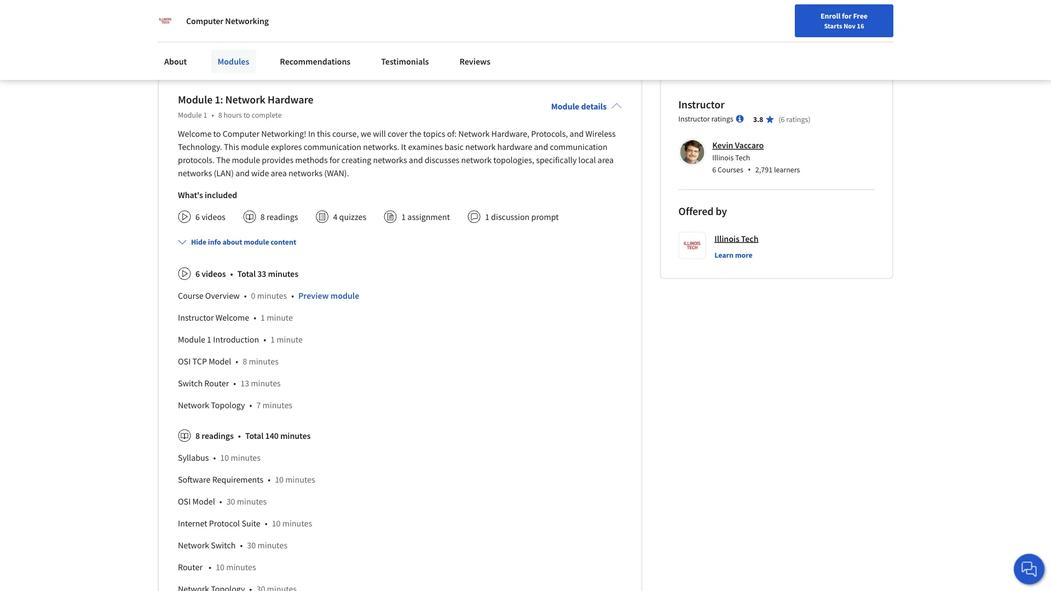 Task type: vqa. For each thing, say whether or not it's contained in the screenshot.
information inside within 14 days of your payment and submit a refund request. No additional information is required. Please note that any certificates that you earn within your first 14 days will be revoked if you decide to get a refund within that period.
no



Task type: locate. For each thing, give the bounding box(es) containing it.
(lan)
[[214, 168, 234, 179]]

0 horizontal spatial ratings
[[712, 114, 734, 124]]

1 horizontal spatial communication
[[550, 141, 608, 152]]

1 communication from the left
[[304, 141, 361, 152]]

tech inside "link"
[[741, 233, 759, 244]]

ratings right (
[[786, 115, 808, 124]]

hardware
[[498, 141, 532, 152]]

of:
[[447, 128, 457, 139]]

0 horizontal spatial welcome
[[178, 128, 212, 139]]

network up hours
[[225, 93, 266, 107]]

• up protocol
[[219, 496, 222, 507]]

None search field
[[156, 7, 419, 29]]

preview
[[298, 290, 329, 301]]

illinois up learn
[[715, 233, 740, 244]]

computer networking
[[186, 15, 269, 26]]

model down "software"
[[193, 496, 215, 507]]

1
[[203, 110, 207, 120], [401, 211, 406, 222], [485, 211, 489, 222], [261, 312, 265, 323], [207, 334, 211, 345], [271, 334, 275, 345]]

software requirements • 10 minutes
[[178, 474, 315, 485]]

0 vertical spatial osi
[[178, 356, 191, 367]]

0 vertical spatial minute
[[267, 312, 293, 323]]

read
[[158, 49, 177, 60]]

read less button
[[158, 49, 193, 60]]

1 vertical spatial switch
[[211, 540, 236, 551]]

in
[[308, 128, 315, 139]]

router down internet
[[178, 562, 203, 573]]

minutes down suite
[[258, 540, 287, 551]]

this
[[317, 128, 331, 139]]

for
[[842, 11, 852, 21], [330, 155, 340, 165]]

ratings up kevin
[[712, 114, 734, 124]]

1 vertical spatial osi
[[178, 496, 191, 507]]

kevin vaccaro image
[[680, 140, 704, 164]]

module right preview
[[331, 290, 359, 301]]

1 horizontal spatial 8 readings
[[261, 211, 298, 222]]

osi
[[178, 356, 191, 367], [178, 496, 191, 507]]

instructor
[[679, 98, 725, 112], [679, 114, 710, 124], [178, 312, 214, 323]]

0 vertical spatial illinois
[[713, 153, 734, 162]]

readings
[[267, 211, 298, 222], [202, 431, 234, 441]]

for up nov
[[842, 11, 852, 21]]

• up syllabus • 10 minutes
[[238, 431, 241, 441]]

minutes up software requirements • 10 minutes at the bottom left of the page
[[231, 452, 261, 463]]

module
[[241, 141, 269, 152], [232, 155, 260, 165], [244, 237, 269, 247], [331, 290, 359, 301]]

total for total 140 minutes
[[245, 431, 264, 441]]

instructor inside hide info about module content region
[[178, 312, 214, 323]]

english
[[841, 12, 868, 23]]

2 osi from the top
[[178, 496, 191, 507]]

area right local
[[598, 155, 614, 165]]

creating
[[342, 155, 371, 165]]

module right this
[[241, 141, 269, 152]]

osi for osi model
[[178, 496, 191, 507]]

8 left hours
[[218, 110, 222, 120]]

1 vertical spatial illinois
[[715, 233, 740, 244]]

30 down suite
[[247, 540, 256, 551]]

computer
[[186, 15, 224, 26], [223, 128, 260, 139]]

0 horizontal spatial networks
[[178, 168, 212, 179]]

1 vertical spatial to
[[213, 128, 221, 139]]

0 vertical spatial to
[[244, 110, 250, 120]]

2 communication from the left
[[550, 141, 608, 152]]

what's included
[[178, 190, 237, 201]]

1 vertical spatial network
[[461, 155, 492, 165]]

courses
[[718, 165, 743, 175]]

1 vertical spatial 30
[[247, 540, 256, 551]]

0 vertical spatial model
[[209, 356, 231, 367]]

10 right suite
[[272, 518, 281, 529]]

networking!
[[261, 128, 306, 139]]

router
[[204, 378, 229, 389], [178, 562, 203, 573]]

assignment
[[408, 211, 450, 222]]

videos down what's included
[[202, 211, 225, 222]]

1 vertical spatial videos
[[202, 268, 226, 279]]

2 videos from the top
[[202, 268, 226, 279]]

minute
[[267, 312, 293, 323], [277, 334, 303, 345]]

instructor for instructor
[[679, 98, 725, 112]]

• left 2,791
[[748, 164, 751, 175]]

hardware,
[[492, 128, 530, 139]]

1 vertical spatial model
[[193, 496, 215, 507]]

examines
[[408, 141, 443, 152]]

switch down tcp
[[178, 378, 203, 389]]

complete
[[252, 110, 282, 120]]

0 horizontal spatial 8 readings
[[195, 431, 234, 441]]

for up (wan). on the left
[[330, 155, 340, 165]]

(wan).
[[324, 168, 349, 179]]

1 vertical spatial router
[[178, 562, 203, 573]]

module right about
[[244, 237, 269, 247]]

2 vertical spatial instructor
[[178, 312, 214, 323]]

30 up protocol
[[227, 496, 235, 507]]

router • 10 minutes
[[178, 562, 256, 573]]

illinois inside kevin vaccaro illinois tech 6 courses • 2,791 learners
[[713, 153, 734, 162]]

illinois down kevin
[[713, 153, 734, 162]]

welcome up technology.
[[178, 128, 212, 139]]

0 vertical spatial readings
[[267, 211, 298, 222]]

switch
[[178, 378, 203, 389], [211, 540, 236, 551]]

specifically
[[536, 155, 577, 165]]

1 down the course overview • 0 minutes • preview module
[[261, 312, 265, 323]]

• left 13
[[233, 378, 236, 389]]

network down basic
[[461, 155, 492, 165]]

to right hours
[[244, 110, 250, 120]]

8 readings up content
[[261, 211, 298, 222]]

communication up local
[[550, 141, 608, 152]]

8 readings
[[261, 211, 298, 222], [195, 431, 234, 441]]

welcome inside hide info about module content region
[[216, 312, 249, 323]]

illinois
[[713, 153, 734, 162], [715, 233, 740, 244]]

2 6 videos from the top
[[195, 268, 226, 279]]

protocols.
[[178, 155, 215, 165]]

videos
[[202, 211, 225, 222], [202, 268, 226, 279]]

communication down this
[[304, 141, 361, 152]]

minutes right 13
[[251, 378, 281, 389]]

the
[[216, 155, 230, 165]]

instructor for instructor welcome • 1 minute
[[178, 312, 214, 323]]

will
[[373, 128, 386, 139]]

1 horizontal spatial 30
[[247, 540, 256, 551]]

1 vertical spatial instructor
[[679, 114, 710, 124]]

total left 140
[[245, 431, 264, 441]]

6 down what's
[[195, 211, 200, 222]]

total for total 33 minutes
[[237, 268, 256, 279]]

1 vertical spatial readings
[[202, 431, 234, 441]]

network right of:
[[458, 128, 490, 139]]

network right basic
[[465, 141, 496, 152]]

30
[[227, 496, 235, 507], [247, 540, 256, 551]]

networks down methods
[[289, 168, 323, 179]]

• right requirements
[[268, 474, 271, 485]]

1 osi from the top
[[178, 356, 191, 367]]

0 horizontal spatial to
[[213, 128, 221, 139]]

• right the 'syllabus' at the bottom of page
[[213, 452, 216, 463]]

networks down networks.
[[373, 155, 407, 165]]

more
[[735, 250, 753, 260]]

total
[[237, 268, 256, 279], [245, 431, 264, 441]]

0 vertical spatial welcome
[[178, 128, 212, 139]]

we
[[361, 128, 371, 139]]

0 horizontal spatial communication
[[304, 141, 361, 152]]

module left 1:
[[178, 93, 213, 107]]

0 vertical spatial instructor
[[679, 98, 725, 112]]

0 vertical spatial for
[[842, 11, 852, 21]]

to up technology.
[[213, 128, 221, 139]]

0 vertical spatial 6 videos
[[195, 211, 225, 222]]

1 vertical spatial 6 videos
[[195, 268, 226, 279]]

8 inside module 1: network hardware module 1 • 8 hours to complete
[[218, 110, 222, 120]]

30 for osi model
[[227, 496, 235, 507]]

0 horizontal spatial for
[[330, 155, 340, 165]]

0 vertical spatial 8 readings
[[261, 211, 298, 222]]

1 vertical spatial computer
[[223, 128, 260, 139]]

requirements
[[212, 474, 264, 485]]

instructor for instructor ratings
[[679, 114, 710, 124]]

module up tcp
[[178, 334, 205, 345]]

8 readings up syllabus • 10 minutes
[[195, 431, 234, 441]]

area down provides
[[271, 168, 287, 179]]

computer up 'less'
[[186, 15, 224, 26]]

illinois inside "link"
[[715, 233, 740, 244]]

instructor up instructor ratings
[[679, 98, 725, 112]]

1 right introduction
[[271, 334, 275, 345]]

instructor up kevin vaccaro image
[[679, 114, 710, 124]]

switch router • 13 minutes
[[178, 378, 281, 389]]

offered
[[679, 204, 714, 218]]

welcome up introduction
[[216, 312, 249, 323]]

0 vertical spatial router
[[204, 378, 229, 389]]

ratings
[[712, 114, 734, 124], [786, 115, 808, 124]]

enroll for free starts nov 16
[[821, 11, 868, 30]]

content
[[271, 237, 296, 247]]

1 horizontal spatial switch
[[211, 540, 236, 551]]

tech up "more"
[[741, 233, 759, 244]]

details
[[581, 101, 607, 112]]

and left wireless on the top of the page
[[570, 128, 584, 139]]

computer inside 'welcome to computer networking! in this course, we will cover the topics of: network hardware, protocols, and wireless technology. this module explores communication networks. it examines basic network hardware and communication protocols. the module provides methods for creating networks and discusses network topologies, specifically local area networks (lan) and wide area networks (wan).'
[[223, 128, 260, 139]]

1 vertical spatial total
[[245, 431, 264, 441]]

kevin
[[713, 140, 733, 151]]

hardware
[[268, 93, 314, 107]]

( 6 ratings )
[[779, 115, 811, 124]]

readings inside hide info about module content region
[[202, 431, 234, 441]]

0 horizontal spatial area
[[271, 168, 287, 179]]

6 videos up overview
[[195, 268, 226, 279]]

minutes down • total 140 minutes
[[285, 474, 315, 485]]

area
[[598, 155, 614, 165], [271, 168, 287, 179]]

1 left hours
[[203, 110, 207, 120]]

illinois tech
[[715, 233, 759, 244]]

module inside dropdown button
[[244, 237, 269, 247]]

topology
[[211, 400, 245, 411]]

instructor down course at the left
[[178, 312, 214, 323]]

network down internet
[[178, 540, 209, 551]]

welcome to computer networking! in this course, we will cover the topics of: network hardware, protocols, and wireless technology. this module explores communication networks. it examines basic network hardware and communication protocols. the module provides methods for creating networks and discusses network topologies, specifically local area networks (lan) and wide area networks (wan).
[[178, 128, 616, 179]]

0 horizontal spatial switch
[[178, 378, 203, 389]]

0 horizontal spatial 30
[[227, 496, 235, 507]]

module left details
[[551, 101, 580, 112]]

6 left courses on the top of the page
[[713, 165, 716, 175]]

module inside region
[[178, 334, 205, 345]]

1 vertical spatial for
[[330, 155, 340, 165]]

communication
[[304, 141, 361, 152], [550, 141, 608, 152]]

6 videos
[[195, 211, 225, 222], [195, 268, 226, 279]]

network
[[225, 93, 266, 107], [458, 128, 490, 139], [178, 400, 209, 411], [178, 540, 209, 551]]

1 6 videos from the top
[[195, 211, 225, 222]]

0 vertical spatial tech
[[735, 153, 750, 162]]

computer up this
[[223, 128, 260, 139]]

tech inside kevin vaccaro illinois tech 6 courses • 2,791 learners
[[735, 153, 750, 162]]

welcome
[[178, 128, 212, 139], [216, 312, 249, 323]]

module for 1:
[[178, 93, 213, 107]]

osi left tcp
[[178, 356, 191, 367]]

what's
[[178, 190, 203, 201]]

1 vertical spatial 8 readings
[[195, 431, 234, 441]]

welcome inside 'welcome to computer networking! in this course, we will cover the topics of: network hardware, protocols, and wireless technology. this module explores communication networks. it examines basic network hardware and communication protocols. the module provides methods for creating networks and discusses network topologies, specifically local area networks (lan) and wide area networks (wan).'
[[178, 128, 212, 139]]

6 inside kevin vaccaro illinois tech 6 courses • 2,791 learners
[[713, 165, 716, 175]]

10 right requirements
[[275, 474, 284, 485]]

6 up course at the left
[[195, 268, 200, 279]]

router up topology
[[204, 378, 229, 389]]

0 horizontal spatial readings
[[202, 431, 234, 441]]

discussion
[[491, 211, 530, 222]]

1 vertical spatial tech
[[741, 233, 759, 244]]

1 horizontal spatial welcome
[[216, 312, 249, 323]]

0 vertical spatial computer
[[186, 15, 224, 26]]

0 vertical spatial 30
[[227, 496, 235, 507]]

1 horizontal spatial to
[[244, 110, 250, 120]]

6 inside hide info about module content region
[[195, 268, 200, 279]]

minutes up 13
[[249, 356, 279, 367]]

for inside enroll for free starts nov 16
[[842, 11, 852, 21]]

0 horizontal spatial router
[[178, 562, 203, 573]]

1 inside module 1: network hardware module 1 • 8 hours to complete
[[203, 110, 207, 120]]

8 readings inside hide info about module content region
[[195, 431, 234, 441]]

syllabus
[[178, 452, 209, 463]]

to
[[244, 110, 250, 120], [213, 128, 221, 139]]

0 vertical spatial videos
[[202, 211, 225, 222]]

1 vertical spatial welcome
[[216, 312, 249, 323]]

learn
[[715, 250, 734, 260]]

instructor ratings
[[679, 114, 734, 124]]

1 horizontal spatial for
[[842, 11, 852, 21]]

networks down protocols.
[[178, 168, 212, 179]]

internet protocol suite • 10 minutes
[[178, 518, 312, 529]]

readings up content
[[267, 211, 298, 222]]

readings up syllabus • 10 minutes
[[202, 431, 234, 441]]

illinois tech image
[[158, 13, 173, 28]]

0 vertical spatial total
[[237, 268, 256, 279]]

model right tcp
[[209, 356, 231, 367]]

about
[[223, 237, 242, 247]]

tech down kevin vaccaro link at right top
[[735, 153, 750, 162]]

0 vertical spatial area
[[598, 155, 614, 165]]

course overview • 0 minutes • preview module
[[178, 290, 359, 301]]



Task type: describe. For each thing, give the bounding box(es) containing it.
module inside region
[[331, 290, 359, 301]]

included
[[205, 190, 237, 201]]

syllabus • 10 minutes
[[178, 452, 261, 463]]

explores
[[271, 141, 302, 152]]

6 right 3.8
[[781, 115, 785, 124]]

kevin vaccaro link
[[713, 140, 764, 151]]

1 videos from the top
[[202, 211, 225, 222]]

0 vertical spatial switch
[[178, 378, 203, 389]]

network left topology
[[178, 400, 209, 411]]

• total 140 minutes
[[238, 431, 311, 441]]

minutes right 7
[[263, 400, 292, 411]]

tcp
[[193, 356, 207, 367]]

to inside 'welcome to computer networking! in this course, we will cover the topics of: network hardware, protocols, and wireless technology. this module explores communication networks. it examines basic network hardware and communication protocols. the module provides methods for creating networks and discusses network topologies, specifically local area networks (lan) and wide area networks (wan).'
[[213, 128, 221, 139]]

instructor welcome • 1 minute
[[178, 312, 293, 323]]

english button
[[822, 0, 888, 36]]

0
[[251, 290, 255, 301]]

software
[[178, 474, 211, 485]]

hide info about module content region
[[178, 259, 622, 591]]

minutes right 0
[[257, 290, 287, 301]]

and down "protocols,"
[[534, 141, 548, 152]]

1 horizontal spatial networks
[[289, 168, 323, 179]]

1 discussion prompt
[[485, 211, 559, 222]]

1:
[[215, 93, 223, 107]]

• inside kevin vaccaro illinois tech 6 courses • 2,791 learners
[[748, 164, 751, 175]]

quizzes
[[339, 211, 366, 222]]

• up overview
[[230, 268, 233, 279]]

• left 0
[[244, 290, 247, 301]]

networks.
[[363, 141, 399, 152]]

network inside module 1: network hardware module 1 • 8 hours to complete
[[225, 93, 266, 107]]

wireless
[[586, 128, 616, 139]]

preview module link
[[298, 290, 359, 301]]

network inside 'welcome to computer networking! in this course, we will cover the topics of: network hardware, protocols, and wireless technology. this module explores communication networks. it examines basic network hardware and communication protocols. the module provides methods for creating networks and discusses network topologies, specifically local area networks (lan) and wide area networks (wan).'
[[458, 128, 490, 139]]

• left preview
[[291, 290, 294, 301]]

enroll
[[821, 11, 841, 21]]

free
[[853, 11, 868, 21]]

vaccaro
[[735, 140, 764, 151]]

1 left assignment
[[401, 211, 406, 222]]

offered by
[[679, 204, 727, 218]]

recommendations
[[280, 56, 351, 67]]

internet
[[178, 518, 207, 529]]

• right introduction
[[263, 334, 266, 345]]

discusses
[[425, 155, 460, 165]]

0 vertical spatial network
[[465, 141, 496, 152]]

2 horizontal spatial networks
[[373, 155, 407, 165]]

8 up hide info about module content
[[261, 211, 265, 222]]

minutes up suite
[[237, 496, 267, 507]]

8 up the 'syllabus' at the bottom of page
[[195, 431, 200, 441]]

• right suite
[[265, 518, 268, 529]]

basic
[[445, 141, 464, 152]]

starts
[[824, 21, 842, 30]]

local
[[579, 155, 596, 165]]

13
[[241, 378, 249, 389]]

minutes right 33
[[268, 268, 298, 279]]

minutes down network switch • 30 minutes
[[226, 562, 256, 573]]

• inside module 1: network hardware module 1 • 8 hours to complete
[[212, 110, 214, 120]]

recommendations link
[[273, 49, 357, 73]]

8 up 13
[[243, 356, 247, 367]]

chat with us image
[[1021, 561, 1038, 578]]

modules
[[218, 56, 249, 67]]

10 up requirements
[[220, 452, 229, 463]]

4
[[333, 211, 338, 222]]

module for 1
[[178, 334, 205, 345]]

module 1: network hardware module 1 • 8 hours to complete
[[178, 93, 314, 120]]

this
[[224, 141, 239, 152]]

shopping cart: 1 item image
[[795, 8, 816, 26]]

show notifications image
[[904, 14, 917, 27]]

and down examines
[[409, 155, 423, 165]]

prompt
[[531, 211, 559, 222]]

learners
[[774, 165, 800, 175]]

30 for network switch
[[247, 540, 256, 551]]

nov
[[844, 21, 856, 30]]

)
[[808, 115, 811, 124]]

• down internet protocol suite • 10 minutes
[[240, 540, 243, 551]]

hide info about module content button
[[174, 232, 301, 252]]

10 down network switch • 30 minutes
[[216, 562, 224, 573]]

networking
[[225, 15, 269, 26]]

introduction
[[213, 334, 259, 345]]

7
[[257, 400, 261, 411]]

1 left introduction
[[207, 334, 211, 345]]

modules link
[[211, 49, 256, 73]]

hours
[[224, 110, 242, 120]]

the
[[409, 128, 421, 139]]

• down introduction
[[236, 356, 238, 367]]

testimonials link
[[375, 49, 436, 73]]

for inside 'welcome to computer networking! in this course, we will cover the topics of: network hardware, protocols, and wireless technology. this module explores communication networks. it examines basic network hardware and communication protocols. the module provides methods for creating networks and discusses network topologies, specifically local area networks (lan) and wide area networks (wan).'
[[330, 155, 340, 165]]

1 horizontal spatial readings
[[267, 211, 298, 222]]

info about module content element
[[174, 228, 622, 591]]

less
[[179, 49, 193, 60]]

suite
[[242, 518, 260, 529]]

cover
[[388, 128, 408, 139]]

6 videos inside hide info about module content region
[[195, 268, 226, 279]]

overview
[[205, 290, 240, 301]]

16
[[857, 21, 864, 30]]

videos inside hide info about module content region
[[202, 268, 226, 279]]

osi for osi tcp model
[[178, 356, 191, 367]]

module details
[[551, 101, 607, 112]]

hide info about module content
[[191, 237, 296, 247]]

provides
[[262, 155, 294, 165]]

protocol
[[209, 518, 240, 529]]

• left 7
[[249, 400, 252, 411]]

topics
[[423, 128, 445, 139]]

hide
[[191, 237, 207, 247]]

about
[[164, 56, 187, 67]]

to inside module 1: network hardware module 1 • 8 hours to complete
[[244, 110, 250, 120]]

wide
[[251, 168, 269, 179]]

1 vertical spatial minute
[[277, 334, 303, 345]]

and left wide
[[236, 168, 250, 179]]

module up wide
[[232, 155, 260, 165]]

1 horizontal spatial router
[[204, 378, 229, 389]]

course
[[178, 290, 204, 301]]

network topology • 7 minutes
[[178, 400, 292, 411]]

technology.
[[178, 141, 222, 152]]

• down 0
[[254, 312, 256, 323]]

1 left discussion
[[485, 211, 489, 222]]

• down network switch • 30 minutes
[[209, 562, 211, 573]]

module 1 introduction • 1 minute
[[178, 334, 303, 345]]

1 horizontal spatial area
[[598, 155, 614, 165]]

module for details
[[551, 101, 580, 112]]

1 horizontal spatial ratings
[[786, 115, 808, 124]]

osi model • 30 minutes
[[178, 496, 267, 507]]

(
[[779, 115, 781, 124]]

minutes right 140
[[280, 431, 311, 441]]

1 assignment
[[401, 211, 450, 222]]

illinois tech link
[[715, 232, 759, 245]]

methods
[[295, 155, 328, 165]]

4 quizzes
[[333, 211, 366, 222]]

info
[[208, 237, 221, 247]]

about link
[[158, 49, 194, 73]]

module up technology.
[[178, 110, 202, 120]]

minutes right suite
[[282, 518, 312, 529]]

protocols,
[[531, 128, 568, 139]]

33
[[257, 268, 266, 279]]

1 vertical spatial area
[[271, 168, 287, 179]]



